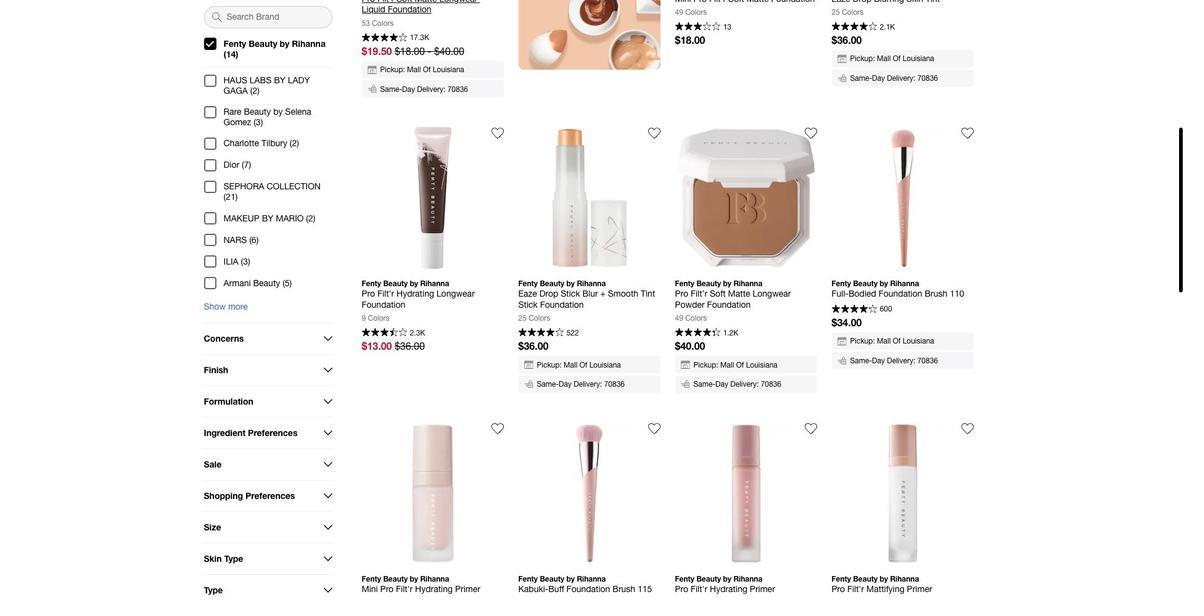 Task type: vqa. For each thing, say whether or not it's contained in the screenshot.
370 medium deep with warm golden undertones icon
no



Task type: locate. For each thing, give the bounding box(es) containing it.
1.2k reviews element
[[724, 329, 739, 337]]

sign in to love fenty beauty by rihanna - full-bodied foundation brush 110 image
[[962, 127, 974, 139]]

4 stars element for the '600 reviews' "element"
[[832, 305, 878, 315]]

600 reviews element
[[881, 306, 893, 313]]

fenty beauty by rihanna - pro filt'r hydrating longwear foundation image
[[362, 127, 504, 269]]

4 stars element left 522 reviews element on the left
[[519, 329, 564, 338]]

522 reviews element
[[567, 329, 579, 337]]

2.1k reviews element
[[881, 23, 896, 31]]

fenty beauty by rihanna - pro filt'r hydrating primer image
[[676, 423, 817, 564]]

4 stars element left 2.1k reviews element
[[832, 22, 878, 32]]

2.3k reviews element
[[410, 329, 425, 337]]

4 stars element left 17.3k reviews element
[[362, 33, 407, 43]]

4 stars element left the '600 reviews' "element"
[[832, 305, 878, 315]]

fenty beauty by rihanna - mini pro filt'r hydrating primer image
[[362, 423, 504, 564]]

Search Brand search field
[[222, 6, 332, 27]]

sign in to love fenty beauty by rihanna - pro filt'r hydrating primer image
[[805, 423, 817, 435]]

fenty beauty by rihanna - pro filt'r mattifying primer image
[[832, 423, 974, 564]]

foundation finder | take the quiz > image
[[519, 0, 661, 70]]

fenty beauty by rihanna - full-bodied foundation brush 110 image
[[832, 127, 974, 269]]

4 stars element for 17.3k reviews element
[[362, 33, 407, 43]]

4 stars element for 522 reviews element on the left
[[519, 329, 564, 338]]

fenty beauty by rihanna - pro filt'r soft matte longwear powder foundation image
[[676, 127, 817, 269]]

4 stars element
[[832, 22, 878, 32], [362, 33, 407, 43], [832, 305, 878, 315], [519, 329, 564, 338]]



Task type: describe. For each thing, give the bounding box(es) containing it.
sign in to love fenty beauty by rihanna - mini pro filt'r hydrating primer image
[[492, 423, 504, 435]]

3 stars element
[[676, 22, 721, 32]]

fenty beauty by rihanna - eaze drop stick blur + smooth tint stick foundation image
[[519, 127, 661, 269]]

sign in to love fenty beauty by rihanna - pro filt'r hydrating longwear foundation image
[[492, 127, 504, 139]]

sign in to love fenty beauty by rihanna - kabuki-buff foundation brush 115 image
[[648, 423, 661, 435]]

fenty beauty by rihanna - kabuki-buff foundation brush 115 image
[[519, 423, 661, 564]]

13 reviews element
[[724, 23, 732, 31]]

3.5 stars element
[[362, 329, 407, 338]]

sign in to love fenty beauty by rihanna - eaze drop stick blur + smooth tint stick foundation image
[[648, 127, 661, 139]]

sign in to love fenty beauty by rihanna - pro filt'r soft matte longwear powder foundation image
[[805, 127, 817, 139]]

4.5 stars element
[[676, 329, 721, 338]]

sign in to love fenty beauty by rihanna - pro filt'r mattifying primer image
[[962, 423, 974, 435]]

17.3k reviews element
[[410, 34, 430, 41]]

4 stars element for 2.1k reviews element
[[832, 22, 878, 32]]



